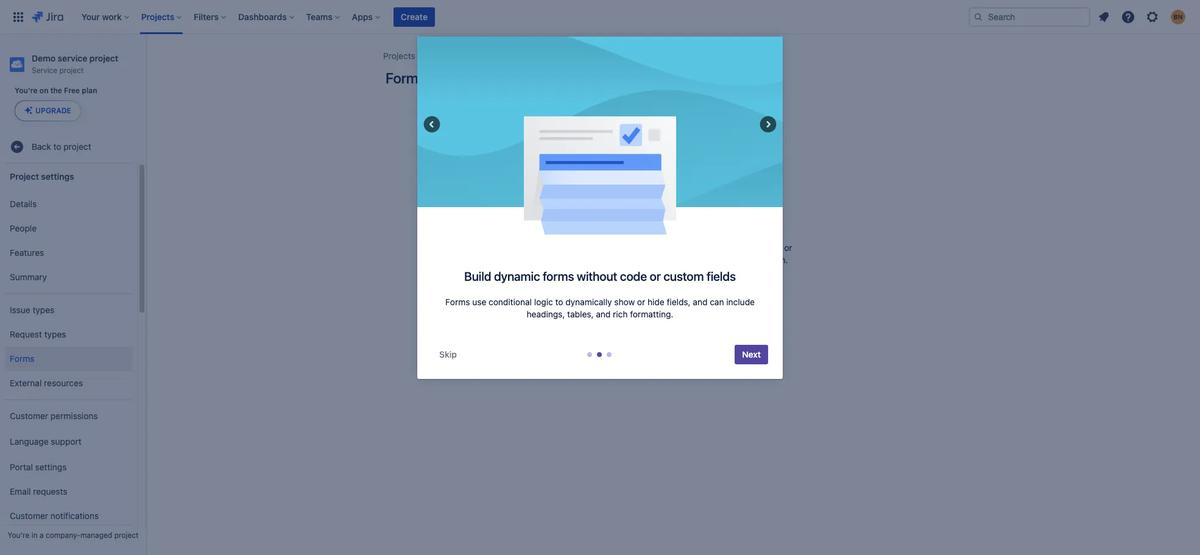 Task type: describe. For each thing, give the bounding box(es) containing it.
details link
[[5, 192, 132, 217]]

here
[[741, 221, 765, 235]]

projects link
[[383, 49, 416, 63]]

out
[[676, 243, 689, 253]]

1 horizontal spatial forms
[[386, 69, 426, 87]]

headings,
[[527, 309, 565, 319]]

1 vertical spatial project
[[10, 171, 39, 181]]

back to project link
[[5, 135, 141, 159]]

customer permissions link
[[5, 404, 132, 429]]

or inside forms use conditional logic to dynamically show or hide fields, and can include headings, tables, and rich formatting.
[[638, 297, 646, 307]]

demo service project service project
[[32, 53, 118, 75]]

to up about on the right of the page
[[681, 255, 689, 265]]

issues
[[654, 255, 679, 265]]

forms up fill
[[639, 221, 670, 235]]

1 horizontal spatial project settings
[[529, 51, 591, 61]]

logic
[[535, 297, 553, 307]]

company-
[[46, 531, 80, 540]]

fill
[[665, 243, 674, 253]]

portal
[[10, 462, 33, 472]]

on
[[40, 86, 48, 95]]

1 horizontal spatial or
[[650, 269, 661, 283]]

attach
[[559, 255, 584, 265]]

or inside add forms for customers to fill out when raising a request, or attach forms to existing issues to gather more information. learn more about forms.
[[785, 243, 793, 253]]

add forms for customers to fill out when raising a request, or attach forms to existing issues to gather more information. learn more about forms.
[[554, 243, 793, 277]]

without
[[577, 269, 618, 283]]

project for demo service project
[[486, 51, 514, 61]]

to left fill
[[654, 243, 662, 253]]

use
[[473, 297, 487, 307]]

dynamically
[[566, 297, 612, 307]]

0 vertical spatial project
[[529, 51, 557, 61]]

project up free
[[59, 66, 84, 75]]

permissions
[[50, 411, 98, 421]]

primary element
[[7, 0, 969, 34]]

Search field
[[969, 7, 1091, 27]]

custom
[[664, 269, 704, 283]]

build dynamic forms without code or custom fields
[[465, 269, 736, 283]]

portal settings link
[[5, 455, 132, 480]]

request
[[10, 329, 42, 339]]

details
[[10, 199, 37, 209]]

1 horizontal spatial and
[[693, 297, 708, 307]]

a inside add forms for customers to fill out when raising a request, or attach forms to existing issues to gather more information. learn more about forms.
[[743, 243, 748, 253]]

about
[[672, 267, 695, 277]]

request types link
[[5, 323, 132, 347]]

1 vertical spatial and
[[596, 309, 611, 319]]

back to project
[[32, 141, 91, 152]]

issue types link
[[5, 298, 132, 323]]

demo for demo service project
[[430, 51, 453, 61]]

you're in a company-managed project
[[8, 531, 139, 540]]

add
[[554, 243, 570, 253]]

tables,
[[568, 309, 594, 319]]

fields,
[[667, 297, 691, 307]]

service for demo service project
[[456, 51, 484, 61]]

rich
[[613, 309, 628, 319]]

request,
[[750, 243, 782, 253]]

information.
[[741, 255, 789, 265]]

external resources link
[[5, 371, 132, 396]]

learn more about forms. button
[[624, 266, 723, 279]]

you're for you're in a company-managed project
[[8, 531, 29, 540]]

formatting.
[[630, 309, 674, 319]]

you're for you're on the free plan
[[15, 86, 38, 95]]

the
[[50, 86, 62, 95]]

summary
[[10, 272, 47, 282]]

portal settings
[[10, 462, 67, 472]]

build dynamic forms without code or custom fields dialog
[[418, 37, 783, 379]]

conditional
[[489, 297, 532, 307]]

create
[[401, 11, 428, 22]]

customer notifications
[[10, 511, 99, 521]]

free
[[64, 86, 80, 95]]

upgrade
[[35, 106, 71, 115]]

create button
[[394, 7, 435, 27]]

to right back
[[53, 141, 61, 152]]

demo service project
[[430, 51, 514, 61]]

include
[[727, 297, 755, 307]]

group containing customer permissions
[[5, 399, 132, 555]]

summary link
[[5, 265, 132, 290]]

build
[[465, 269, 492, 283]]

skip
[[440, 349, 457, 360]]

forms link
[[5, 347, 132, 371]]

notifications
[[50, 511, 99, 521]]

people link
[[5, 217, 132, 241]]

demo service project link
[[430, 49, 514, 63]]

1 vertical spatial settings
[[41, 171, 74, 181]]

for
[[597, 243, 608, 253]]

features link
[[5, 241, 132, 265]]

in
[[32, 531, 38, 540]]

all of your forms will show up here
[[582, 221, 765, 235]]

types for request types
[[44, 329, 66, 339]]

to inside forms use conditional logic to dynamically show or hide fields, and can include headings, tables, and rich formatting.
[[556, 297, 564, 307]]

settings for language support
[[35, 462, 67, 472]]



Task type: locate. For each thing, give the bounding box(es) containing it.
project up "plan"
[[89, 53, 118, 63]]

project down primary element
[[486, 51, 514, 61]]

1 vertical spatial types
[[44, 329, 66, 339]]

1 vertical spatial more
[[649, 267, 670, 277]]

raising
[[715, 243, 741, 253]]

1 customer from the top
[[10, 411, 48, 421]]

1 vertical spatial forms
[[446, 297, 470, 307]]

group containing issue types
[[5, 293, 132, 399]]

forms use conditional logic to dynamically show or hide fields, and can include headings, tables, and rich formatting.
[[446, 297, 755, 319]]

service
[[32, 66, 57, 75]]

0 horizontal spatial a
[[40, 531, 44, 540]]

features
[[10, 247, 44, 258]]

customer notifications link
[[5, 504, 132, 529]]

demo inside "demo service project service project"
[[32, 53, 56, 63]]

service up free
[[58, 53, 87, 63]]

settings
[[559, 51, 591, 61], [41, 171, 74, 181], [35, 462, 67, 472]]

plan
[[82, 86, 97, 95]]

show up rich
[[615, 297, 635, 307]]

issue
[[10, 305, 30, 315]]

request types
[[10, 329, 66, 339]]

people
[[10, 223, 37, 233]]

when
[[691, 243, 712, 253]]

a right raising
[[743, 243, 748, 253]]

or
[[785, 243, 793, 253], [650, 269, 661, 283], [638, 297, 646, 307]]

project right managed
[[114, 531, 139, 540]]

support
[[51, 436, 82, 447]]

upgrade button
[[15, 101, 80, 121]]

requests
[[33, 486, 67, 497]]

0 vertical spatial you're
[[15, 86, 38, 95]]

0 horizontal spatial forms
[[10, 353, 34, 364]]

forms inside 'forms' link
[[10, 353, 34, 364]]

0 horizontal spatial more
[[649, 267, 670, 277]]

language support link
[[5, 429, 132, 455]]

forms up external
[[10, 353, 34, 364]]

customer up in
[[10, 511, 48, 521]]

1 vertical spatial project settings
[[10, 171, 74, 181]]

email requests link
[[5, 480, 132, 504]]

customers
[[611, 243, 652, 253]]

settings down create banner
[[559, 51, 591, 61]]

can
[[710, 297, 725, 307]]

0 vertical spatial project settings
[[529, 51, 591, 61]]

0 horizontal spatial demo
[[32, 53, 56, 63]]

or left hide
[[638, 297, 646, 307]]

more
[[719, 255, 739, 265], [649, 267, 670, 277]]

project
[[529, 51, 557, 61], [10, 171, 39, 181]]

up
[[724, 221, 738, 235]]

0 vertical spatial and
[[693, 297, 708, 307]]

0 horizontal spatial project settings
[[10, 171, 74, 181]]

a
[[743, 243, 748, 253], [40, 531, 44, 540]]

or right request,
[[785, 243, 793, 253]]

0 horizontal spatial project
[[10, 171, 39, 181]]

2 horizontal spatial forms
[[446, 297, 470, 307]]

1 horizontal spatial service
[[456, 51, 484, 61]]

project settings down create banner
[[529, 51, 591, 61]]

demo for demo service project service project
[[32, 53, 56, 63]]

2 vertical spatial settings
[[35, 462, 67, 472]]

1 horizontal spatial more
[[719, 255, 739, 265]]

show up the when
[[693, 221, 722, 235]]

1 vertical spatial customer
[[10, 511, 48, 521]]

project settings down back
[[10, 171, 74, 181]]

you're
[[15, 86, 38, 95], [8, 531, 29, 540]]

all
[[582, 221, 596, 235]]

forms down attach
[[543, 269, 574, 283]]

a right in
[[40, 531, 44, 540]]

demo right projects
[[430, 51, 453, 61]]

gather
[[691, 255, 717, 265]]

previous image
[[422, 115, 442, 134]]

0 vertical spatial or
[[785, 243, 793, 253]]

customer inside customer notifications link
[[10, 511, 48, 521]]

service inside "demo service project service project"
[[58, 53, 87, 63]]

2 customer from the top
[[10, 511, 48, 521]]

service for demo service project service project
[[58, 53, 87, 63]]

project for demo service project service project
[[89, 53, 118, 63]]

forms down for
[[586, 255, 609, 265]]

2 horizontal spatial or
[[785, 243, 793, 253]]

1 horizontal spatial show
[[693, 221, 722, 235]]

0 vertical spatial settings
[[559, 51, 591, 61]]

1 horizontal spatial demo
[[430, 51, 453, 61]]

1 vertical spatial a
[[40, 531, 44, 540]]

code
[[620, 269, 647, 283]]

dynamic
[[494, 269, 540, 283]]

show
[[693, 221, 722, 235], [615, 297, 635, 307]]

2 vertical spatial forms
[[10, 353, 34, 364]]

language support
[[10, 436, 82, 447]]

service
[[456, 51, 484, 61], [58, 53, 87, 63]]

will
[[673, 221, 690, 235]]

forms down projects link
[[386, 69, 426, 87]]

forms left use on the left
[[446, 297, 470, 307]]

projects
[[383, 51, 416, 61]]

next button
[[735, 345, 769, 365]]

forms inside dialog
[[543, 269, 574, 283]]

to down customers
[[611, 255, 619, 265]]

0 vertical spatial forms
[[386, 69, 426, 87]]

1 vertical spatial you're
[[8, 531, 29, 540]]

group
[[5, 188, 132, 293], [5, 293, 132, 399], [5, 399, 132, 555]]

or down issues at the top
[[650, 269, 661, 283]]

customer permissions
[[10, 411, 98, 421]]

back
[[32, 141, 51, 152]]

1 vertical spatial or
[[650, 269, 661, 283]]

you're left "on"
[[15, 86, 38, 95]]

group containing details
[[5, 188, 132, 293]]

and left rich
[[596, 309, 611, 319]]

1 group from the top
[[5, 188, 132, 293]]

skip button
[[432, 345, 464, 365]]

forms.
[[697, 267, 723, 277]]

settings down the back to project
[[41, 171, 74, 181]]

project for back to project
[[64, 141, 91, 152]]

1 vertical spatial show
[[615, 297, 635, 307]]

customer for customer notifications
[[10, 511, 48, 521]]

external
[[10, 378, 42, 388]]

fields
[[707, 269, 736, 283]]

you're left in
[[8, 531, 29, 540]]

jira image
[[32, 9, 63, 24], [32, 9, 63, 24]]

search image
[[974, 12, 984, 22]]

resources
[[44, 378, 83, 388]]

next
[[743, 349, 761, 360]]

more down issues at the top
[[649, 267, 670, 277]]

external resources
[[10, 378, 83, 388]]

create banner
[[0, 0, 1201, 34]]

managed
[[80, 531, 112, 540]]

customer for customer permissions
[[10, 411, 48, 421]]

0 vertical spatial show
[[693, 221, 722, 235]]

settings up requests
[[35, 462, 67, 472]]

email
[[10, 486, 31, 497]]

forms up attach
[[572, 243, 595, 253]]

email requests
[[10, 486, 67, 497]]

project right back
[[64, 141, 91, 152]]

0 vertical spatial a
[[743, 243, 748, 253]]

0 vertical spatial more
[[719, 255, 739, 265]]

language
[[10, 436, 49, 447]]

project
[[486, 51, 514, 61], [89, 53, 118, 63], [59, 66, 84, 75], [64, 141, 91, 152], [114, 531, 139, 540]]

types for issue types
[[33, 305, 54, 315]]

more down raising
[[719, 255, 739, 265]]

customer up the language
[[10, 411, 48, 421]]

to right the logic
[[556, 297, 564, 307]]

next image
[[759, 115, 778, 134]]

0 vertical spatial customer
[[10, 411, 48, 421]]

customer inside customer permissions link
[[10, 411, 48, 421]]

2 group from the top
[[5, 293, 132, 399]]

0 horizontal spatial or
[[638, 297, 646, 307]]

project settings link
[[529, 49, 591, 63]]

show inside forms use conditional logic to dynamically show or hide fields, and can include headings, tables, and rich formatting.
[[615, 297, 635, 307]]

settings for demo service project
[[559, 51, 591, 61]]

2 vertical spatial or
[[638, 297, 646, 307]]

types right the issue at the left bottom of the page
[[33, 305, 54, 315]]

1 horizontal spatial a
[[743, 243, 748, 253]]

3 group from the top
[[5, 399, 132, 555]]

0 horizontal spatial and
[[596, 309, 611, 319]]

to
[[53, 141, 61, 152], [654, 243, 662, 253], [611, 255, 619, 265], [681, 255, 689, 265], [556, 297, 564, 307]]

forms
[[639, 221, 670, 235], [572, 243, 595, 253], [586, 255, 609, 265], [543, 269, 574, 283]]

hide
[[648, 297, 665, 307]]

0 vertical spatial types
[[33, 305, 54, 315]]

0 horizontal spatial service
[[58, 53, 87, 63]]

demo
[[430, 51, 453, 61], [32, 53, 56, 63]]

you're on the free plan
[[15, 86, 97, 95]]

issue types
[[10, 305, 54, 315]]

demo up service at the top left
[[32, 53, 56, 63]]

service inside demo service project link
[[456, 51, 484, 61]]

forms inside forms use conditional logic to dynamically show or hide fields, and can include headings, tables, and rich formatting.
[[446, 297, 470, 307]]

and left can
[[693, 297, 708, 307]]

service down primary element
[[456, 51, 484, 61]]

0 horizontal spatial show
[[615, 297, 635, 307]]

types down issue types link on the left bottom of page
[[44, 329, 66, 339]]

existing
[[621, 255, 651, 265]]

and
[[693, 297, 708, 307], [596, 309, 611, 319]]

1 horizontal spatial project
[[529, 51, 557, 61]]



Task type: vqa. For each thing, say whether or not it's contained in the screenshot.
'19/Oct/23'
no



